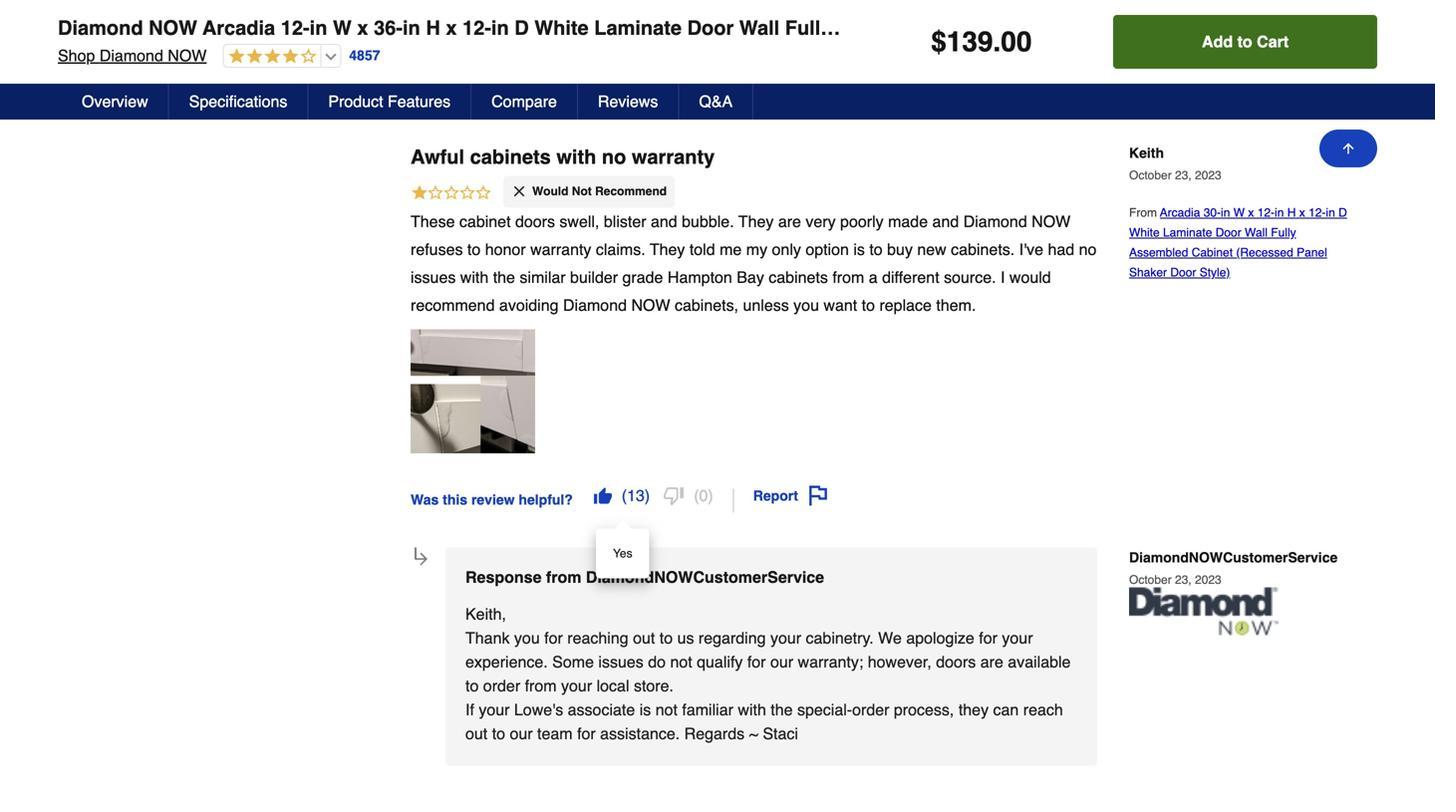 Task type: locate. For each thing, give the bounding box(es) containing it.
october for keith
[[1129, 169, 1172, 183]]

1 horizontal spatial and
[[933, 212, 959, 231]]

are left available on the bottom right of the page
[[981, 653, 1004, 671]]

is down poorly
[[854, 240, 865, 258]]

h right 30-
[[1288, 206, 1296, 220]]

0 horizontal spatial you
[[514, 629, 540, 647]]

product features button
[[308, 84, 472, 120]]

overview
[[82, 92, 148, 111]]

1 horizontal spatial they
[[739, 212, 774, 231]]

to left buy
[[870, 240, 883, 258]]

these
[[411, 212, 455, 231]]

white down from
[[1129, 226, 1160, 240]]

they left told
[[650, 240, 685, 258]]

from right response
[[546, 568, 582, 586]]

1 vertical spatial are
[[981, 653, 1004, 671]]

1 vertical spatial is
[[640, 701, 651, 719]]

1 vertical spatial diamondnowcustomerservice
[[586, 568, 824, 586]]

laminate up reviews on the left
[[594, 16, 682, 39]]

from up lowe's
[[525, 677, 557, 695]]

1 vertical spatial (recessed
[[1236, 246, 1294, 260]]

cabinets.
[[951, 240, 1015, 258]]

october up diamondnow_mbci image
[[1129, 573, 1172, 587]]

fully
[[785, 16, 832, 39], [1271, 226, 1296, 240]]

specifications
[[189, 92, 287, 111]]

w right 30-
[[1234, 206, 1245, 220]]

0 horizontal spatial our
[[510, 724, 533, 743]]

1 vertical spatial panel
[[1297, 246, 1327, 260]]

doors inside keith, thank you for reaching out to us regarding your cabinetry. we apologize for your experience. some issues do not qualify for our warranty; however, doors are available to order from your local store. if your lowe's associate is not familiar with the special-order process, they can reach out to our team for assistance. regards ~ staci
[[936, 653, 976, 671]]

23, up diamondnow_mbci image
[[1175, 573, 1192, 587]]

they
[[739, 212, 774, 231], [650, 240, 685, 258]]

laminate
[[594, 16, 682, 39], [1163, 226, 1212, 240]]

cabinets up 'close' image
[[470, 146, 551, 169]]

is inside these cabinet doors swell, blister and bubble.  they are very poorly made and diamond now refuses to honor warranty claims.  they told me my only option is to buy new cabinets. i've had no issues with the similar builder grade hampton bay cabinets from a different source.  i would recommend avoiding diamond now cabinets, unless you want to replace them.
[[854, 240, 865, 258]]

0 vertical spatial are
[[778, 212, 801, 231]]

you up experience.
[[514, 629, 540, 647]]

yes
[[613, 547, 633, 561]]

0 vertical spatial panel
[[1132, 16, 1186, 39]]

not down us
[[670, 653, 692, 671]]

0 horizontal spatial white
[[534, 16, 589, 39]]

1 vertical spatial you
[[514, 629, 540, 647]]

) right "thumb down" image
[[708, 486, 713, 505]]

0 horizontal spatial and
[[651, 212, 677, 231]]

0 horizontal spatial w
[[333, 16, 352, 39]]

1 horizontal spatial shaker
[[1191, 16, 1258, 39]]

1 ) from the left
[[645, 486, 650, 505]]

they up the my
[[739, 212, 774, 231]]

with up the ~ on the right bottom of page
[[738, 701, 766, 719]]

the inside keith, thank you for reaching out to us regarding your cabinetry. we apologize for your experience. some issues do not qualify for our warranty; however, doors are available to order from your local store. if your lowe's associate is not familiar with the special-order process, they can reach out to our team for assistance. regards ~ staci
[[771, 701, 793, 719]]

4 stars image
[[224, 48, 316, 66]]

cabinets
[[470, 146, 551, 169], [769, 268, 828, 286]]

1 vertical spatial they
[[650, 240, 685, 258]]

0 vertical spatial from
[[833, 268, 864, 286]]

assembled
[[837, 16, 943, 39], [1129, 246, 1188, 260]]

1 horizontal spatial no
[[1079, 240, 1097, 258]]

0 vertical spatial 2023
[[1195, 169, 1222, 183]]

shaker inside "arcadia 30-in w x 12-in h x 12-in d white laminate door wall fully assembled cabinet (recessed panel shaker door style)"
[[1129, 266, 1167, 280]]

0 horizontal spatial out
[[465, 724, 488, 743]]

0 vertical spatial the
[[493, 268, 515, 286]]

with up not
[[557, 146, 596, 169]]

2 ( from the left
[[694, 486, 699, 505]]

0 vertical spatial no
[[602, 146, 626, 169]]

issues up the local
[[598, 653, 644, 671]]

1 horizontal spatial h
[[1288, 206, 1296, 220]]

0 horizontal spatial cabinets
[[470, 146, 551, 169]]

13
[[627, 486, 645, 505]]

( for 0
[[694, 486, 699, 505]]

1 horizontal spatial with
[[557, 146, 596, 169]]

out down "if"
[[465, 724, 488, 743]]

d
[[515, 16, 529, 39], [1339, 206, 1347, 220]]

wall
[[739, 16, 780, 39], [1245, 226, 1268, 240]]

1 horizontal spatial doors
[[936, 653, 976, 671]]

october down keith on the top
[[1129, 169, 1172, 183]]

replace
[[880, 296, 932, 314]]

arcadia up 4 stars image at the top left of the page
[[203, 16, 275, 39]]

october for diamondnowcustomerservice
[[1129, 573, 1172, 587]]

our left warranty;
[[770, 653, 793, 671]]

to right add
[[1238, 32, 1253, 51]]

doors inside these cabinet doors swell, blister and bubble.  they are very poorly made and diamond now refuses to honor warranty claims.  they told me my only option is to buy new cabinets. i've had no issues with the similar builder grade hampton bay cabinets from a different source.  i would recommend avoiding diamond now cabinets, unless you want to replace them.
[[515, 212, 555, 231]]

2023 up 30-
[[1195, 169, 1222, 183]]

0 vertical spatial they
[[739, 212, 774, 231]]

2023 up diamondnow_mbci image
[[1195, 573, 1222, 587]]

our down lowe's
[[510, 724, 533, 743]]

reviews button
[[578, 84, 679, 120]]

not down store.
[[656, 701, 678, 719]]

regards
[[684, 724, 745, 743]]

1 vertical spatial d
[[1339, 206, 1347, 220]]

product
[[328, 92, 383, 111]]

1 vertical spatial 2023
[[1195, 573, 1222, 587]]

warranty up similar
[[530, 240, 591, 258]]

0 vertical spatial our
[[770, 653, 793, 671]]

1 horizontal spatial arcadia
[[1160, 206, 1200, 220]]

1 ( from the left
[[622, 486, 627, 505]]

fully inside "arcadia 30-in w x 12-in h x 12-in d white laminate door wall fully assembled cabinet (recessed panel shaker door style)"
[[1271, 226, 1296, 240]]

https://photos us.bazaarvoice.com/photo/2/cghvdg86bg93zxm/d90e2f6d 9009 52de 8236 427a1f9b79a5 image
[[411, 329, 535, 454]]

1 horizontal spatial (
[[694, 486, 699, 505]]

0 vertical spatial d
[[515, 16, 529, 39]]

d down arrow up icon at the right top of the page
[[1339, 206, 1347, 220]]

from
[[1129, 206, 1160, 220]]

them.
[[936, 296, 976, 314]]

would not recommend
[[532, 185, 667, 198]]

0 horizontal spatial issues
[[411, 268, 456, 286]]

0 horizontal spatial diamondnowcustomerservice
[[586, 568, 824, 586]]

you left 'want'
[[794, 296, 819, 314]]

1 october from the top
[[1129, 169, 1172, 183]]

very
[[806, 212, 836, 231]]

0 vertical spatial cabinet
[[948, 16, 1022, 39]]

1 vertical spatial white
[[1129, 226, 1160, 240]]

are
[[778, 212, 801, 231], [981, 653, 1004, 671]]

with inside these cabinet doors swell, blister and bubble.  they are very poorly made and diamond now refuses to honor warranty claims.  they told me my only option is to buy new cabinets. i've had no issues with the similar builder grade hampton bay cabinets from a different source.  i would recommend avoiding diamond now cabinets, unless you want to replace them.
[[460, 268, 489, 286]]

style) right cart
[[1315, 16, 1369, 39]]

from left a in the top of the page
[[833, 268, 864, 286]]

october inside keith october 23, 2023
[[1129, 169, 1172, 183]]

(recessed
[[1027, 16, 1127, 39], [1236, 246, 1294, 260]]

2 ) from the left
[[708, 486, 713, 505]]

honor
[[485, 240, 526, 258]]

1 vertical spatial the
[[771, 701, 793, 719]]

are up only
[[778, 212, 801, 231]]

12-
[[281, 16, 310, 39], [462, 16, 491, 39], [1258, 206, 1275, 220], [1309, 206, 1326, 220]]

) for ( 13 )
[[645, 486, 650, 505]]

0 horizontal spatial warranty
[[530, 240, 591, 258]]

arcadia 30-in w x 12-in h x 12-in d white laminate door wall fully assembled cabinet (recessed panel shaker door style) link
[[1129, 206, 1347, 280]]

2 october from the top
[[1129, 573, 1172, 587]]

1 vertical spatial 23,
[[1175, 573, 1192, 587]]

1 horizontal spatial is
[[854, 240, 865, 258]]

bubble.
[[682, 212, 734, 231]]

you inside keith, thank you for reaching out to us regarding your cabinetry. we apologize for your experience. some issues do not qualify for our warranty; however, doors are available to order from your local store. if your lowe's associate is not familiar with the special-order process, they can reach out to our team for assistance. regards ~ staci
[[514, 629, 540, 647]]

the up staci
[[771, 701, 793, 719]]

from
[[833, 268, 864, 286], [546, 568, 582, 586], [525, 677, 557, 695]]

) left "thumb down" image
[[645, 486, 650, 505]]

arcadia inside "arcadia 30-in w x 12-in h x 12-in d white laminate door wall fully assembled cabinet (recessed panel shaker door style)"
[[1160, 206, 1200, 220]]

1 horizontal spatial panel
[[1297, 246, 1327, 260]]

0 horizontal spatial panel
[[1132, 16, 1186, 39]]

assembled inside "arcadia 30-in w x 12-in h x 12-in d white laminate door wall fully assembled cabinet (recessed panel shaker door style)"
[[1129, 246, 1188, 260]]

1 vertical spatial assembled
[[1129, 246, 1188, 260]]

d up compare
[[515, 16, 529, 39]]

panel inside "arcadia 30-in w x 12-in h x 12-in d white laminate door wall fully assembled cabinet (recessed panel shaker door style)"
[[1297, 246, 1327, 260]]

( right filled icons
[[622, 486, 627, 505]]

diamondnowcustomerservice up diamondnow_mbci image
[[1129, 550, 1338, 565]]

order left process,
[[852, 701, 890, 719]]

0 vertical spatial with
[[557, 146, 596, 169]]

assembled down from
[[1129, 246, 1188, 260]]

1 horizontal spatial fully
[[1271, 226, 1296, 240]]

can
[[993, 701, 1019, 719]]

cabinets down only
[[769, 268, 828, 286]]

compare
[[492, 92, 557, 111]]

23, inside diamondnowcustomerservice october 23, 2023
[[1175, 573, 1192, 587]]

1 vertical spatial h
[[1288, 206, 1296, 220]]

0 horizontal spatial no
[[602, 146, 626, 169]]

1 2023 from the top
[[1195, 169, 1222, 183]]

order down experience.
[[483, 677, 520, 695]]

response from diamondnowcustomerservice
[[465, 568, 824, 586]]

h right 36-
[[426, 16, 440, 39]]

1 horizontal spatial d
[[1339, 206, 1347, 220]]

w inside "arcadia 30-in w x 12-in h x 12-in d white laminate door wall fully assembled cabinet (recessed panel shaker door style)"
[[1234, 206, 1245, 220]]

1 vertical spatial no
[[1079, 240, 1097, 258]]

2 vertical spatial with
[[738, 701, 766, 719]]

23, inside keith october 23, 2023
[[1175, 169, 1192, 183]]

1 23, from the top
[[1175, 169, 1192, 183]]

with inside keith, thank you for reaching out to us regarding your cabinetry. we apologize for your experience. some issues do not qualify for our warranty; however, doors are available to order from your local store. if your lowe's associate is not familiar with the special-order process, they can reach out to our team for assistance. regards ~ staci
[[738, 701, 766, 719]]

1 horizontal spatial )
[[708, 486, 713, 505]]

your up available on the bottom right of the page
[[1002, 629, 1033, 647]]

w up 4857
[[333, 16, 352, 39]]

cabinet down 30-
[[1192, 246, 1233, 260]]

and
[[651, 212, 677, 231], [933, 212, 959, 231]]

0 vertical spatial assembled
[[837, 16, 943, 39]]

0 horizontal spatial style)
[[1200, 266, 1230, 280]]

0 horizontal spatial wall
[[739, 16, 780, 39]]

we
[[878, 629, 902, 647]]

style) down 30-
[[1200, 266, 1230, 280]]

diamondnow_mbci image
[[1129, 587, 1279, 635]]

1 and from the left
[[651, 212, 677, 231]]

0 horizontal spatial (
[[622, 486, 627, 505]]

doors
[[515, 212, 555, 231], [936, 653, 976, 671]]

0 vertical spatial 23,
[[1175, 169, 1192, 183]]

1 horizontal spatial wall
[[1245, 226, 1268, 240]]

1 vertical spatial shaker
[[1129, 266, 1167, 280]]

diamondnowcustomerservice up us
[[586, 568, 824, 586]]

apologize
[[906, 629, 975, 647]]

1 horizontal spatial cabinets
[[769, 268, 828, 286]]

2023
[[1195, 169, 1222, 183], [1195, 573, 1222, 587]]

warranty
[[632, 146, 715, 169], [530, 240, 591, 258]]

compare button
[[472, 84, 578, 120]]

features
[[388, 92, 451, 111]]

2 horizontal spatial with
[[738, 701, 766, 719]]

1 horizontal spatial white
[[1129, 226, 1160, 240]]

reviews
[[598, 92, 658, 111]]

issues down refuses
[[411, 268, 456, 286]]

to down cabinet
[[467, 240, 481, 258]]

1 vertical spatial cabinet
[[1192, 246, 1233, 260]]

keith, thank you for reaching out to us regarding your cabinetry. we apologize for your experience. some issues do not qualify for our warranty; however, doors are available to order from your local store. if your lowe's associate is not familiar with the special-order process, they can reach out to our team for assistance. regards ~ staci
[[465, 605, 1071, 743]]

the down honor
[[493, 268, 515, 286]]

1 vertical spatial arcadia
[[1160, 206, 1200, 220]]

0 vertical spatial laminate
[[594, 16, 682, 39]]

warranty up recommend
[[632, 146, 715, 169]]

no right had
[[1079, 240, 1097, 258]]

2023 inside keith october 23, 2023
[[1195, 169, 1222, 183]]

no up would not recommend
[[602, 146, 626, 169]]

with up recommend
[[460, 268, 489, 286]]

these cabinet doors swell, blister and bubble.  they are very poorly made and diamond now refuses to honor warranty claims.  they told me my only option is to buy new cabinets. i've had no issues with the similar builder grade hampton bay cabinets from a different source.  i would recommend avoiding diamond now cabinets, unless you want to replace them.
[[411, 212, 1097, 314]]

1 vertical spatial cabinets
[[769, 268, 828, 286]]

) for ( 0 )
[[708, 486, 713, 505]]

2 23, from the top
[[1175, 573, 1192, 587]]

1 horizontal spatial cabinet
[[1192, 246, 1233, 260]]

1 vertical spatial fully
[[1271, 226, 1296, 240]]

0 horizontal spatial doors
[[515, 212, 555, 231]]

overview button
[[62, 84, 169, 120]]

doors down would
[[515, 212, 555, 231]]

warranty inside these cabinet doors swell, blister and bubble.  they are very poorly made and diamond now refuses to honor warranty claims.  they told me my only option is to buy new cabinets. i've had no issues with the similar builder grade hampton bay cabinets from a different source.  i would recommend avoiding diamond now cabinets, unless you want to replace them.
[[530, 240, 591, 258]]

cart
[[1257, 32, 1289, 51]]

october inside diamondnowcustomerservice october 23, 2023
[[1129, 573, 1172, 587]]

was this review helpful?
[[411, 492, 573, 508]]

to right 'want'
[[862, 296, 875, 314]]

1 vertical spatial with
[[460, 268, 489, 286]]

h inside "arcadia 30-in w x 12-in h x 12-in d white laminate door wall fully assembled cabinet (recessed panel shaker door style)"
[[1288, 206, 1296, 220]]

for up some
[[544, 629, 563, 647]]

( 0 )
[[694, 486, 713, 505]]

issues
[[411, 268, 456, 286], [598, 653, 644, 671]]

us
[[677, 629, 694, 647]]

0 horizontal spatial fully
[[785, 16, 832, 39]]

grade
[[622, 268, 663, 286]]

23,
[[1175, 169, 1192, 183], [1175, 573, 1192, 587]]

style) inside "arcadia 30-in w x 12-in h x 12-in d white laminate door wall fully assembled cabinet (recessed panel shaker door style)"
[[1200, 266, 1230, 280]]

diamond
[[58, 16, 143, 39], [99, 46, 163, 65], [964, 212, 1027, 231], [563, 296, 627, 314]]

reaching
[[567, 629, 629, 647]]

diamondnowcustomerservice
[[1129, 550, 1338, 565], [586, 568, 824, 586]]

no inside these cabinet doors swell, blister and bubble.  they are very poorly made and diamond now refuses to honor warranty claims.  they told me my only option is to buy new cabinets. i've had no issues with the similar builder grade hampton bay cabinets from a different source.  i would recommend avoiding diamond now cabinets, unless you want to replace them.
[[1079, 240, 1097, 258]]

doors down apologize
[[936, 653, 976, 671]]

is up assistance.
[[640, 701, 651, 719]]

arcadia left 30-
[[1160, 206, 1200, 220]]

1 vertical spatial w
[[1234, 206, 1245, 220]]

assembled left 139
[[837, 16, 943, 39]]

you
[[794, 296, 819, 314], [514, 629, 540, 647]]

2023 inside diamondnowcustomerservice october 23, 2023
[[1195, 573, 1222, 587]]

0 horizontal spatial shaker
[[1129, 266, 1167, 280]]

thumb down image
[[664, 486, 684, 506]]

0 horizontal spatial order
[[483, 677, 520, 695]]

keith
[[1129, 145, 1164, 161]]

23, up "arcadia 30-in w x 12-in h x 12-in d white laminate door wall fully assembled cabinet (recessed panel shaker door style)"
[[1175, 169, 1192, 183]]

flag image
[[808, 486, 828, 506]]

your down some
[[561, 677, 592, 695]]

no
[[602, 146, 626, 169], [1079, 240, 1097, 258]]

recommend
[[595, 185, 667, 198]]

wall inside "arcadia 30-in w x 12-in h x 12-in d white laminate door wall fully assembled cabinet (recessed panel shaker door style)"
[[1245, 226, 1268, 240]]

d inside "arcadia 30-in w x 12-in h x 12-in d white laminate door wall fully assembled cabinet (recessed panel shaker door style)"
[[1339, 206, 1347, 220]]

i
[[1001, 268, 1005, 286]]

review
[[471, 492, 515, 508]]

your right "if"
[[479, 701, 510, 719]]

1 horizontal spatial our
[[770, 653, 793, 671]]

diamond now arcadia 12-in w x 36-in h x 12-in d white laminate door wall fully assembled cabinet (recessed panel shaker door style)
[[58, 16, 1369, 39]]

23, for diamondnowcustomerservice
[[1175, 573, 1192, 587]]

cabinet right the $
[[948, 16, 1022, 39]]

white up compare button
[[534, 16, 589, 39]]

recommend
[[411, 296, 495, 314]]

cabinetry.
[[806, 629, 874, 647]]

( right "thumb down" image
[[694, 486, 699, 505]]

issues inside keith, thank you for reaching out to us regarding your cabinetry. we apologize for your experience. some issues do not qualify for our warranty; however, doors are available to order from your local store. if your lowe's associate is not familiar with the special-order process, they can reach out to our team for assistance. regards ~ staci
[[598, 653, 644, 671]]

1 vertical spatial warranty
[[530, 240, 591, 258]]

1 horizontal spatial assembled
[[1129, 246, 1188, 260]]

2 2023 from the top
[[1195, 573, 1222, 587]]

0 vertical spatial you
[[794, 296, 819, 314]]

laminate down 30-
[[1163, 226, 1212, 240]]

0 horizontal spatial d
[[515, 16, 529, 39]]

for right apologize
[[979, 629, 998, 647]]

23, for keith
[[1175, 169, 1192, 183]]

keith,
[[465, 605, 506, 623]]

1 vertical spatial wall
[[1245, 226, 1268, 240]]

1 horizontal spatial issues
[[598, 653, 644, 671]]

process,
[[894, 701, 954, 719]]

0 vertical spatial issues
[[411, 268, 456, 286]]

(
[[622, 486, 627, 505], [694, 486, 699, 505]]

0 vertical spatial october
[[1129, 169, 1172, 183]]

would
[[532, 185, 569, 198]]

out up do
[[633, 629, 655, 647]]

0 vertical spatial doors
[[515, 212, 555, 231]]

door
[[687, 16, 734, 39], [1263, 16, 1310, 39], [1216, 226, 1242, 240], [1171, 266, 1196, 280]]

0 horizontal spatial )
[[645, 486, 650, 505]]

shaker
[[1191, 16, 1258, 39], [1129, 266, 1167, 280]]

team
[[537, 724, 573, 743]]

out
[[633, 629, 655, 647], [465, 724, 488, 743]]

and right blister
[[651, 212, 677, 231]]

x
[[357, 16, 368, 39], [446, 16, 457, 39], [1248, 206, 1254, 220], [1299, 206, 1305, 220]]

and up new
[[933, 212, 959, 231]]

1 star image
[[411, 183, 492, 205]]



Task type: describe. For each thing, give the bounding box(es) containing it.
arcadia 30-in w x 12-in h x 12-in d white laminate door wall fully assembled cabinet (recessed panel shaker door style)
[[1129, 206, 1347, 280]]

however,
[[868, 653, 932, 671]]

are inside these cabinet doors swell, blister and bubble.  they are very poorly made and diamond now refuses to honor warranty claims.  they told me my only option is to buy new cabinets. i've had no issues with the similar builder grade hampton bay cabinets from a different source.  i would recommend avoiding diamond now cabinets, unless you want to replace them.
[[778, 212, 801, 231]]

familiar
[[682, 701, 734, 719]]

shop
[[58, 46, 95, 65]]

q&a
[[699, 92, 733, 111]]

if
[[465, 701, 474, 719]]

now up had
[[1032, 212, 1071, 231]]

1 vertical spatial not
[[656, 701, 678, 719]]

00
[[1001, 26, 1032, 58]]

now up specifications
[[168, 46, 207, 65]]

36-
[[374, 16, 403, 39]]

me
[[720, 240, 742, 258]]

the inside these cabinet doors swell, blister and bubble.  they are very poorly made and diamond now refuses to honor warranty claims.  they told me my only option is to buy new cabinets. i've had no issues with the similar builder grade hampton bay cabinets from a different source.  i would recommend avoiding diamond now cabinets, unless you want to replace them.
[[493, 268, 515, 286]]

laminate inside "arcadia 30-in w x 12-in h x 12-in d white laminate door wall fully assembled cabinet (recessed panel shaker door style)"
[[1163, 226, 1212, 240]]

cabinets,
[[675, 296, 739, 314]]

4857
[[349, 48, 380, 63]]

$
[[931, 26, 947, 58]]

0 vertical spatial w
[[333, 16, 352, 39]]

~
[[749, 724, 758, 743]]

now down grade
[[631, 296, 670, 314]]

0 horizontal spatial cabinet
[[948, 16, 1022, 39]]

poorly
[[840, 212, 884, 231]]

qualify
[[697, 653, 743, 671]]

cabinets inside these cabinet doors swell, blister and bubble.  they are very poorly made and diamond now refuses to honor warranty claims.  they told me my only option is to buy new cabinets. i've had no issues with the similar builder grade hampton bay cabinets from a different source.  i would recommend avoiding diamond now cabinets, unless you want to replace them.
[[769, 268, 828, 286]]

0 vertical spatial wall
[[739, 16, 780, 39]]

for down regarding
[[747, 653, 766, 671]]

to up "if"
[[465, 677, 479, 695]]

139
[[947, 26, 993, 58]]

associate
[[568, 701, 635, 719]]

0
[[699, 486, 708, 505]]

diamond up the shop
[[58, 16, 143, 39]]

0 vertical spatial style)
[[1315, 16, 1369, 39]]

want
[[824, 296, 857, 314]]

regarding
[[699, 629, 766, 647]]

to left us
[[660, 629, 673, 647]]

report
[[753, 488, 798, 504]]

to inside the add to cart button
[[1238, 32, 1253, 51]]

now up the shop diamond now
[[149, 16, 197, 39]]

0 vertical spatial fully
[[785, 16, 832, 39]]

they
[[959, 701, 989, 719]]

shop diamond now
[[58, 46, 207, 65]]

0 vertical spatial cabinets
[[470, 146, 551, 169]]

30-
[[1204, 206, 1221, 220]]

for down associate
[[577, 724, 596, 743]]

arrow right image
[[412, 550, 431, 569]]

filled icons image
[[594, 487, 612, 505]]

2023 for keith
[[1195, 169, 1222, 183]]

issues inside these cabinet doors swell, blister and bubble.  they are very poorly made and diamond now refuses to honor warranty claims.  they told me my only option is to buy new cabinets. i've had no issues with the similar builder grade hampton bay cabinets from a different source.  i would recommend avoiding diamond now cabinets, unless you want to replace them.
[[411, 268, 456, 286]]

local
[[597, 677, 629, 695]]

staci
[[763, 724, 798, 743]]

this
[[443, 492, 468, 508]]

product features
[[328, 92, 451, 111]]

buy
[[887, 240, 913, 258]]

0 horizontal spatial laminate
[[594, 16, 682, 39]]

0 horizontal spatial (recessed
[[1027, 16, 1127, 39]]

1 horizontal spatial order
[[852, 701, 890, 719]]

from inside keith, thank you for reaching out to us regarding your cabinetry. we apologize for your experience. some issues do not qualify for our warranty; however, doors are available to order from your local store. if your lowe's associate is not familiar with the special-order process, they can reach out to our team for assistance. regards ~ staci
[[525, 677, 557, 695]]

some
[[552, 653, 594, 671]]

assistance.
[[600, 724, 680, 743]]

different
[[882, 268, 940, 286]]

builder
[[570, 268, 618, 286]]

made
[[888, 212, 928, 231]]

from inside these cabinet doors swell, blister and bubble.  they are very poorly made and diamond now refuses to honor warranty claims.  they told me my only option is to buy new cabinets. i've had no issues with the similar builder grade hampton bay cabinets from a different source.  i would recommend avoiding diamond now cabinets, unless you want to replace them.
[[833, 268, 864, 286]]

0 vertical spatial white
[[534, 16, 589, 39]]

refuses
[[411, 240, 463, 258]]

0 vertical spatial arcadia
[[203, 16, 275, 39]]

told
[[690, 240, 715, 258]]

close image
[[511, 183, 527, 199]]

diamond up overview
[[99, 46, 163, 65]]

( for 13
[[622, 486, 627, 505]]

do
[[648, 653, 666, 671]]

add to cart
[[1202, 32, 1289, 51]]

specifications button
[[169, 84, 308, 120]]

0 vertical spatial order
[[483, 677, 520, 695]]

2023 for diamondnowcustomerservice
[[1195, 573, 1222, 587]]

was
[[411, 492, 439, 508]]

had
[[1048, 240, 1075, 258]]

$ 139 . 00
[[931, 26, 1032, 58]]

lowe's
[[514, 701, 563, 719]]

reach
[[1023, 701, 1063, 719]]

option
[[806, 240, 849, 258]]

0 horizontal spatial assembled
[[837, 16, 943, 39]]

1 horizontal spatial warranty
[[632, 146, 715, 169]]

to left the team
[[492, 724, 505, 743]]

similar
[[520, 268, 566, 286]]

white inside "arcadia 30-in w x 12-in h x 12-in d white laminate door wall fully assembled cabinet (recessed panel shaker door style)"
[[1129, 226, 1160, 240]]

1 horizontal spatial diamondnowcustomerservice
[[1129, 550, 1338, 565]]

unless
[[743, 296, 789, 314]]

swell,
[[560, 212, 599, 231]]

bay
[[737, 268, 764, 286]]

diamondnowcustomerservice october 23, 2023
[[1129, 550, 1338, 587]]

avoiding
[[499, 296, 559, 314]]

response
[[465, 568, 542, 586]]

are inside keith, thank you for reaching out to us regarding your cabinetry. we apologize for your experience. some issues do not qualify for our warranty; however, doors are available to order from your local store. if your lowe's associate is not familiar with the special-order process, they can reach out to our team for assistance. regards ~ staci
[[981, 653, 1004, 671]]

experience.
[[465, 653, 548, 671]]

helpful?
[[519, 492, 573, 508]]

.
[[993, 26, 1001, 58]]

( 13 )
[[622, 486, 650, 505]]

available
[[1008, 653, 1071, 671]]

awful cabinets with no warranty
[[411, 146, 715, 169]]

1 horizontal spatial out
[[633, 629, 655, 647]]

not
[[572, 185, 592, 198]]

my
[[746, 240, 768, 258]]

would
[[1010, 268, 1051, 286]]

is inside keith, thank you for reaching out to us regarding your cabinetry. we apologize for your experience. some issues do not qualify for our warranty; however, doors are available to order from your local store. if your lowe's associate is not familiar with the special-order process, they can reach out to our team for assistance. regards ~ staci
[[640, 701, 651, 719]]

arrow up image
[[1341, 141, 1357, 156]]

blister
[[604, 212, 646, 231]]

new
[[917, 240, 947, 258]]

diamond down builder
[[563, 296, 627, 314]]

0 vertical spatial h
[[426, 16, 440, 39]]

diamond up cabinets.
[[964, 212, 1027, 231]]

1 vertical spatial from
[[546, 568, 582, 586]]

1 vertical spatial our
[[510, 724, 533, 743]]

q&a button
[[679, 84, 754, 120]]

cabinet inside "arcadia 30-in w x 12-in h x 12-in d white laminate door wall fully assembled cabinet (recessed panel shaker door style)"
[[1192, 246, 1233, 260]]

source.
[[944, 268, 996, 286]]

i've
[[1019, 240, 1044, 258]]

0 vertical spatial not
[[670, 653, 692, 671]]

1 vertical spatial out
[[465, 724, 488, 743]]

hampton
[[668, 268, 732, 286]]

you inside these cabinet doors swell, blister and bubble.  they are very poorly made and diamond now refuses to honor warranty claims.  they told me my only option is to buy new cabinets. i've had no issues with the similar builder grade hampton bay cabinets from a different source.  i would recommend avoiding diamond now cabinets, unless you want to replace them.
[[794, 296, 819, 314]]

your up warranty;
[[770, 629, 801, 647]]

a
[[869, 268, 878, 286]]

special-
[[797, 701, 852, 719]]

store.
[[634, 677, 674, 695]]

(recessed inside "arcadia 30-in w x 12-in h x 12-in d white laminate door wall fully assembled cabinet (recessed panel shaker door style)"
[[1236, 246, 1294, 260]]

2 and from the left
[[933, 212, 959, 231]]



Task type: vqa. For each thing, say whether or not it's contained in the screenshot.
Alaska link
no



